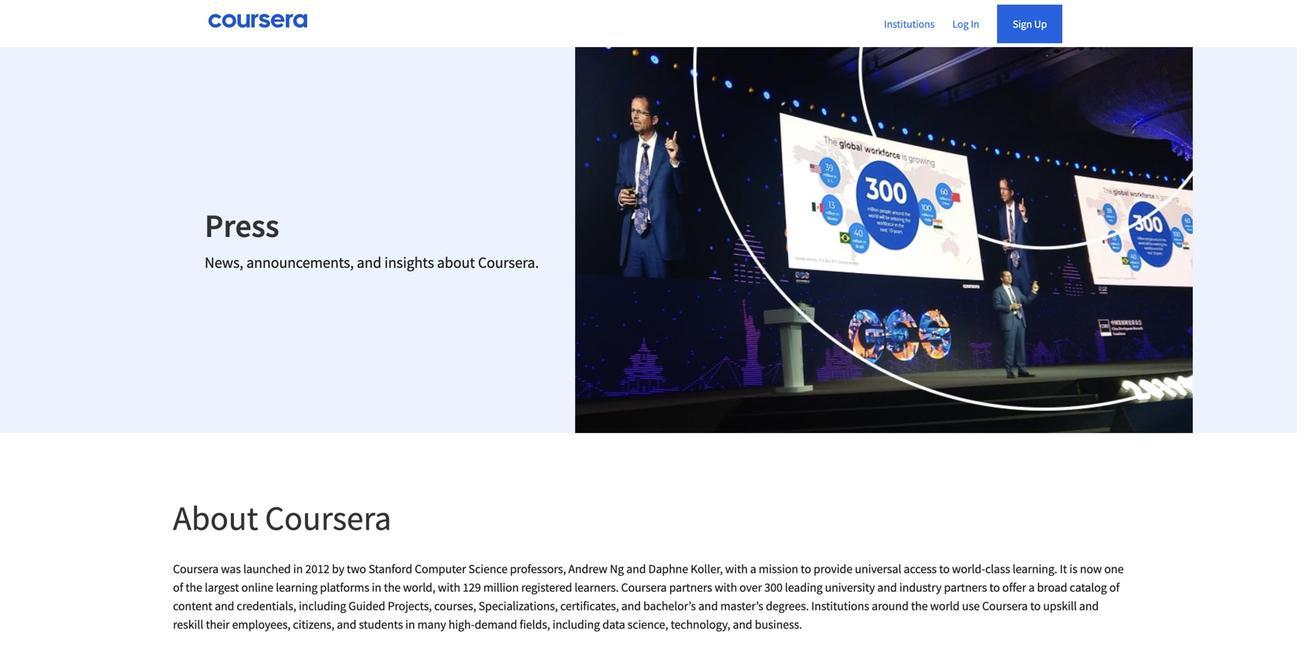 Task type: locate. For each thing, give the bounding box(es) containing it.
0 vertical spatial institutions
[[884, 17, 935, 31]]

and left insights
[[357, 253, 381, 272]]

the up content
[[186, 580, 202, 595]]

a right offer
[[1029, 580, 1035, 595]]

institutions left log
[[884, 17, 935, 31]]

and down master's
[[733, 617, 752, 632]]

1 horizontal spatial in
[[372, 580, 381, 595]]

citizens,
[[293, 617, 334, 632]]

launched
[[243, 561, 291, 577]]

bachelor's
[[643, 598, 696, 614]]

to
[[801, 561, 811, 577], [939, 561, 950, 577], [990, 580, 1000, 595], [1030, 598, 1041, 614]]

learning
[[276, 580, 318, 595]]

access
[[904, 561, 937, 577]]

class
[[985, 561, 1010, 577]]

to down class
[[990, 580, 1000, 595]]

institutions
[[884, 17, 935, 31], [811, 598, 869, 614]]

university
[[825, 580, 875, 595]]

the
[[186, 580, 202, 595], [384, 580, 401, 595], [911, 598, 928, 614]]

demand
[[475, 617, 517, 632]]

press
[[205, 205, 279, 246]]

a
[[750, 561, 756, 577], [1029, 580, 1035, 595]]

1 vertical spatial including
[[553, 617, 600, 632]]

0 horizontal spatial including
[[299, 598, 346, 614]]

including
[[299, 598, 346, 614], [553, 617, 600, 632]]

coursera
[[265, 497, 391, 539], [173, 561, 219, 577], [621, 580, 667, 595], [982, 598, 1028, 614]]

is
[[1070, 561, 1078, 577]]

broad
[[1037, 580, 1068, 595]]

0 horizontal spatial partners
[[669, 580, 712, 595]]

institutions inside coursera was launched in 2012 by two stanford computer science professors, andrew ng and daphne koller, with a mission to provide universal access to world-class learning. it is now one of the largest online learning platforms in the world, with 129 million registered learners. coursera partners with over 300 leading university and industry partners to offer a broad catalog of content and credentials, including guided projects, courses, specializations, certificates, and bachelor's and master's degrees. institutions around the world use coursera to upskill and reskill their employees, citizens, and students in many high-demand fields, including data science, technology, and business.
[[811, 598, 869, 614]]

one
[[1105, 561, 1124, 577]]

professors,
[[510, 561, 566, 577]]

0 vertical spatial a
[[750, 561, 756, 577]]

sign
[[1013, 17, 1032, 31]]

and down largest in the bottom left of the page
[[215, 598, 234, 614]]

2 of from the left
[[1110, 580, 1120, 595]]

insights
[[384, 253, 434, 272]]

stanford
[[369, 561, 412, 577]]

in down projects,
[[405, 617, 415, 632]]

daphne
[[648, 561, 688, 577]]

0 horizontal spatial of
[[173, 580, 183, 595]]

and up technology,
[[698, 598, 718, 614]]

with
[[725, 561, 748, 577], [438, 580, 460, 595], [715, 580, 737, 595]]

partners
[[669, 580, 712, 595], [944, 580, 987, 595]]

in up learning
[[293, 561, 303, 577]]

in up the guided
[[372, 580, 381, 595]]

including down certificates,
[[553, 617, 600, 632]]

and right the ng
[[626, 561, 646, 577]]

to left upskill
[[1030, 598, 1041, 614]]

sign up link
[[1013, 11, 1047, 37]]

a up over
[[750, 561, 756, 577]]

the down stanford
[[384, 580, 401, 595]]

universal
[[855, 561, 901, 577]]

press news, announcements, and insights about coursera.
[[205, 205, 539, 272]]

catalog
[[1070, 580, 1107, 595]]

specializations,
[[479, 598, 558, 614]]

2 partners from the left
[[944, 580, 987, 595]]

1 partners from the left
[[669, 580, 712, 595]]

ng
[[610, 561, 624, 577]]

in
[[293, 561, 303, 577], [372, 580, 381, 595], [405, 617, 415, 632]]

1 horizontal spatial partners
[[944, 580, 987, 595]]

certificates,
[[560, 598, 619, 614]]

platforms
[[320, 580, 369, 595]]

and
[[357, 253, 381, 272], [626, 561, 646, 577], [878, 580, 897, 595], [215, 598, 234, 614], [621, 598, 641, 614], [698, 598, 718, 614], [1079, 598, 1099, 614], [337, 617, 356, 632], [733, 617, 752, 632]]

0 horizontal spatial institutions
[[811, 598, 869, 614]]

of down one
[[1110, 580, 1120, 595]]

over
[[740, 580, 762, 595]]

of up content
[[173, 580, 183, 595]]

including up citizens,
[[299, 598, 346, 614]]

1 vertical spatial in
[[372, 580, 381, 595]]

credentials,
[[237, 598, 296, 614]]

about
[[437, 253, 475, 272]]

coursera.
[[478, 253, 539, 272]]

news,
[[205, 253, 243, 272]]

coursera down offer
[[982, 598, 1028, 614]]

log
[[953, 17, 969, 31]]

partners down 'koller,'
[[669, 580, 712, 595]]

to up the leading
[[801, 561, 811, 577]]

0 horizontal spatial in
[[293, 561, 303, 577]]

with up 'courses,'
[[438, 580, 460, 595]]

coursera image
[[208, 14, 307, 28]]

1 horizontal spatial a
[[1029, 580, 1035, 595]]

data
[[602, 617, 625, 632]]

1 vertical spatial a
[[1029, 580, 1035, 595]]

reskill
[[173, 617, 203, 632]]

by
[[332, 561, 344, 577]]

announcements,
[[246, 253, 354, 272]]

in
[[971, 17, 979, 31]]

institutions link
[[884, 11, 935, 37]]

partners down world-
[[944, 580, 987, 595]]

1 horizontal spatial the
[[384, 580, 401, 595]]

1 vertical spatial institutions
[[811, 598, 869, 614]]

of
[[173, 580, 183, 595], [1110, 580, 1120, 595]]

2 horizontal spatial in
[[405, 617, 415, 632]]

content
[[173, 598, 212, 614]]

sign up
[[1013, 17, 1047, 31]]

world
[[930, 598, 960, 614]]

the down industry
[[911, 598, 928, 614]]

guided
[[349, 598, 385, 614]]

institutions down university
[[811, 598, 869, 614]]

1 horizontal spatial of
[[1110, 580, 1120, 595]]

0 vertical spatial in
[[293, 561, 303, 577]]

0 horizontal spatial the
[[186, 580, 202, 595]]

coursera was launched in 2012 by two stanford computer science professors, andrew ng and daphne koller, with a mission to provide universal access to world-class learning. it is now one of the largest online learning platforms in the world, with 129 million registered learners. coursera partners with over 300 leading university and industry partners to offer a broad catalog of content and credentials, including guided projects, courses, specializations, certificates, and bachelor's and master's degrees. institutions around the world use coursera to upskill and reskill their employees, citizens, and students in many high-demand fields, including data science, technology, and business.
[[173, 561, 1124, 632]]

and up the science,
[[621, 598, 641, 614]]

about
[[173, 497, 258, 539]]

andrew
[[568, 561, 608, 577]]



Task type: vqa. For each thing, say whether or not it's contained in the screenshot.
Andrew
yes



Task type: describe. For each thing, give the bounding box(es) containing it.
students
[[359, 617, 403, 632]]

1 horizontal spatial including
[[553, 617, 600, 632]]

projects,
[[388, 598, 432, 614]]

129
[[463, 580, 481, 595]]

many
[[417, 617, 446, 632]]

and inside press news, announcements, and insights about coursera.
[[357, 253, 381, 272]]

use
[[962, 598, 980, 614]]

and down catalog
[[1079, 598, 1099, 614]]

with up over
[[725, 561, 748, 577]]

to right "access"
[[939, 561, 950, 577]]

industry
[[900, 580, 942, 595]]

it
[[1060, 561, 1067, 577]]

science
[[469, 561, 508, 577]]

world-
[[952, 561, 985, 577]]

1 horizontal spatial institutions
[[884, 17, 935, 31]]

coursera up by
[[265, 497, 391, 539]]

fields,
[[520, 617, 550, 632]]

largest
[[205, 580, 239, 595]]

koller,
[[691, 561, 723, 577]]

2 vertical spatial in
[[405, 617, 415, 632]]

300
[[764, 580, 783, 595]]

about coursera
[[173, 497, 391, 539]]

upskill
[[1043, 598, 1077, 614]]

mission
[[759, 561, 798, 577]]

employees,
[[232, 617, 291, 632]]

their
[[206, 617, 230, 632]]

online
[[241, 580, 273, 595]]

0 horizontal spatial a
[[750, 561, 756, 577]]

computer
[[415, 561, 466, 577]]

2 horizontal spatial the
[[911, 598, 928, 614]]

learners.
[[575, 580, 619, 595]]

coursera down "daphne"
[[621, 580, 667, 595]]

world,
[[403, 580, 435, 595]]

courses,
[[434, 598, 476, 614]]

science,
[[628, 617, 668, 632]]

0 vertical spatial including
[[299, 598, 346, 614]]

with up master's
[[715, 580, 737, 595]]

now
[[1080, 561, 1102, 577]]

million
[[483, 580, 519, 595]]

provide
[[814, 561, 853, 577]]

1 of from the left
[[173, 580, 183, 595]]

up
[[1034, 17, 1047, 31]]

two
[[347, 561, 366, 577]]

offer
[[1003, 580, 1026, 595]]

around
[[872, 598, 909, 614]]

high-
[[449, 617, 475, 632]]

leading
[[785, 580, 823, 595]]

learning.
[[1013, 561, 1058, 577]]

master's
[[720, 598, 763, 614]]

was
[[221, 561, 241, 577]]

coursera up largest in the bottom left of the page
[[173, 561, 219, 577]]

degrees.
[[766, 598, 809, 614]]

registered
[[521, 580, 572, 595]]

and up around
[[878, 580, 897, 595]]

technology,
[[671, 617, 730, 632]]

2012
[[305, 561, 330, 577]]

log in
[[953, 17, 979, 31]]

and down the guided
[[337, 617, 356, 632]]

business.
[[755, 617, 802, 632]]

log in link
[[953, 11, 979, 37]]



